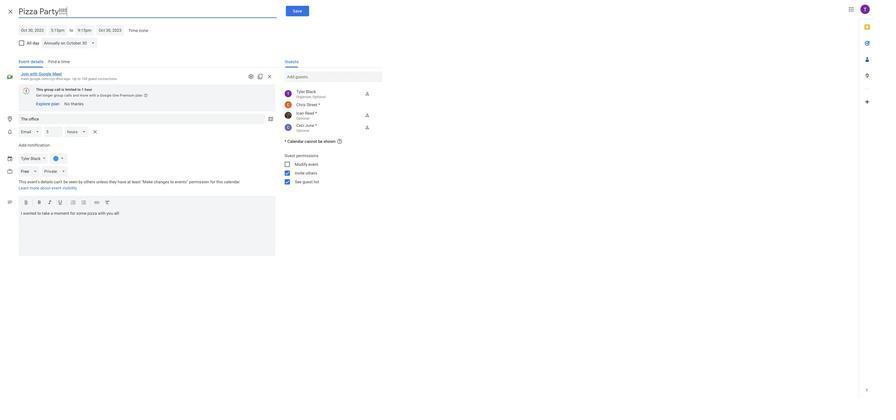Task type: describe. For each thing, give the bounding box(es) containing it.
End time text field
[[78, 27, 92, 34]]

for inside text field
[[70, 211, 75, 216]]

modify
[[295, 162, 308, 167]]

1 horizontal spatial group
[[54, 93, 63, 98]]

one
[[113, 93, 119, 98]]

bold image
[[36, 200, 42, 206]]

ega
[[64, 77, 70, 81]]

bulleted list image
[[81, 200, 87, 206]]

black for tyler black
[[31, 156, 41, 161]]

and
[[73, 93, 79, 98]]

visibility
[[62, 186, 77, 190]]

learn more about event visibility link
[[19, 186, 77, 190]]

ceci
[[297, 123, 305, 128]]

save
[[293, 8, 302, 14]]

thanks
[[71, 101, 84, 107]]

unless
[[96, 180, 108, 184]]

call
[[55, 88, 60, 92]]

100
[[82, 77, 88, 81]]

to left 1 at top
[[78, 88, 81, 92]]

Start date text field
[[21, 27, 44, 34]]

time
[[129, 28, 138, 33]]

least
[[132, 180, 141, 184]]

by
[[79, 180, 83, 184]]

optional for black
[[313, 95, 326, 99]]

hour
[[85, 88, 92, 92]]

Guests text field
[[287, 72, 380, 82]]

to inside text field
[[37, 211, 41, 216]]

group containing guest permissions
[[280, 151, 383, 186]]

no
[[64, 101, 70, 107]]

is
[[61, 88, 64, 92]]

* for ceci june * optional
[[315, 123, 317, 128]]

about
[[40, 186, 51, 190]]

cannot
[[305, 139, 317, 144]]

premium
[[120, 93, 135, 98]]

permission
[[189, 180, 209, 184]]

Location text field
[[21, 114, 263, 124]]

with inside join with google meet meet.google.com/cyy-dhuv-ega · up to 100 guest connections
[[30, 72, 38, 76]]

seen
[[69, 180, 78, 184]]

underline image
[[57, 200, 63, 206]]

meet
[[53, 72, 62, 76]]

they
[[109, 180, 117, 184]]

to inside join with google meet meet.google.com/cyy-dhuv-ega · up to 100 guest connections
[[78, 77, 81, 81]]

Start time text field
[[51, 27, 65, 34]]

·
[[71, 77, 72, 81]]

list
[[314, 180, 319, 184]]

ceci june * optional
[[297, 123, 317, 133]]

black for tyler black organizer, optional
[[306, 89, 316, 94]]

be inside the this event's details can't be seen by others unless they have at least "make changes to events" permission for this calendar. learn more about event visibility
[[63, 180, 68, 184]]

events"
[[175, 180, 188, 184]]

street
[[307, 102, 318, 107]]

time zone
[[129, 28, 148, 33]]

read
[[305, 111, 315, 116]]

chris
[[297, 102, 306, 107]]

optional for read
[[297, 116, 310, 121]]

guests invited to this event. tree
[[280, 88, 383, 134]]

i wanted to take a moment for some pizza with you all!
[[21, 211, 119, 216]]

ican read, optional tree item
[[280, 109, 383, 122]]

this
[[217, 180, 223, 184]]

Description text field
[[19, 211, 276, 255]]

see
[[295, 180, 302, 184]]

to left end time 'text box'
[[70, 28, 73, 33]]

take
[[42, 211, 50, 216]]

changes
[[154, 180, 169, 184]]

* for chris street *
[[319, 102, 320, 107]]

ican read * optional
[[297, 111, 317, 121]]

"make
[[142, 180, 153, 184]]

can't
[[54, 180, 62, 184]]

1 horizontal spatial google
[[100, 93, 112, 98]]

1 vertical spatial with
[[89, 93, 96, 98]]

guest inside group
[[303, 180, 313, 184]]

invite others
[[295, 171, 318, 176]]

all
[[27, 41, 32, 45]]

chris street *
[[297, 102, 320, 107]]

explore plan
[[36, 101, 60, 107]]

dhuv-
[[56, 77, 64, 81]]

0 vertical spatial event
[[309, 162, 318, 167]]

shown
[[324, 139, 336, 144]]

i
[[21, 211, 22, 216]]

add notification
[[19, 143, 50, 148]]

some
[[76, 211, 87, 216]]



Task type: locate. For each thing, give the bounding box(es) containing it.
tyler
[[297, 89, 305, 94], [21, 156, 30, 161]]

1 vertical spatial others
[[84, 180, 95, 184]]

modify event
[[295, 162, 318, 167]]

for left this
[[210, 180, 216, 184]]

others up see guest list
[[306, 171, 318, 176]]

black down 'add notification' button
[[31, 156, 41, 161]]

see guest list
[[295, 180, 319, 184]]

formatting options toolbar
[[19, 196, 276, 210]]

add
[[19, 143, 27, 148]]

Title text field
[[19, 5, 277, 18]]

this for this event's details can't be seen by others unless they have at least "make changes to events" permission for this calendar. learn more about event visibility
[[19, 180, 26, 184]]

Hours in advance for notification number field
[[46, 127, 60, 137]]

0 horizontal spatial more
[[30, 186, 39, 190]]

1 horizontal spatial tyler
[[297, 89, 305, 94]]

explore plan button
[[34, 99, 62, 109]]

longer
[[43, 93, 53, 98]]

chris street tree item
[[280, 100, 383, 109]]

you
[[107, 211, 113, 216]]

group
[[44, 88, 54, 92], [54, 93, 63, 98]]

tyler black organizer, optional
[[297, 89, 326, 99]]

google left one
[[100, 93, 112, 98]]

plan
[[136, 93, 143, 98], [51, 101, 60, 107]]

save button
[[286, 6, 309, 16]]

day
[[33, 41, 39, 45]]

tyler black
[[21, 156, 41, 161]]

insert link image
[[94, 200, 100, 206]]

permissions
[[297, 153, 319, 158]]

more down 1 at top
[[80, 93, 88, 98]]

0 vertical spatial tyler
[[297, 89, 305, 94]]

1 vertical spatial more
[[30, 186, 39, 190]]

this inside the this event's details can't be seen by others unless they have at least "make changes to events" permission for this calendar. learn more about event visibility
[[19, 180, 26, 184]]

optional down ceci
[[297, 129, 310, 133]]

wanted
[[23, 211, 36, 216]]

to right up
[[78, 77, 81, 81]]

more down event's on the top
[[30, 186, 39, 190]]

0 horizontal spatial be
[[63, 180, 68, 184]]

optional inside ceci june * optional
[[297, 129, 310, 133]]

1 vertical spatial guest
[[303, 180, 313, 184]]

5 hours before, as email element
[[19, 125, 100, 138]]

event inside the this event's details can't be seen by others unless they have at least "make changes to events" permission for this calendar. learn more about event visibility
[[52, 186, 61, 190]]

calendar.
[[224, 180, 241, 184]]

group up longer
[[44, 88, 54, 92]]

connections
[[98, 77, 117, 81]]

0 horizontal spatial a
[[51, 211, 53, 216]]

to
[[70, 28, 73, 33], [78, 77, 81, 81], [78, 88, 81, 92], [170, 180, 174, 184], [37, 211, 41, 216]]

1 vertical spatial this
[[19, 180, 26, 184]]

0 vertical spatial plan
[[136, 93, 143, 98]]

1 horizontal spatial more
[[80, 93, 88, 98]]

this
[[36, 88, 43, 92], [19, 180, 26, 184]]

0 vertical spatial this
[[36, 88, 43, 92]]

have
[[118, 180, 126, 184]]

this up learn
[[19, 180, 26, 184]]

to inside the this event's details can't be seen by others unless they have at least "make changes to events" permission for this calendar. learn more about event visibility
[[170, 180, 174, 184]]

zone
[[139, 28, 148, 33]]

1 horizontal spatial black
[[306, 89, 316, 94]]

more inside the this event's details can't be seen by others unless they have at least "make changes to events" permission for this calendar. learn more about event visibility
[[30, 186, 39, 190]]

optional up street
[[313, 95, 326, 99]]

1 vertical spatial a
[[51, 211, 53, 216]]

with inside text field
[[98, 211, 106, 216]]

guest
[[285, 153, 296, 158]]

tyler for tyler black organizer, optional
[[297, 89, 305, 94]]

0 horizontal spatial guest
[[88, 77, 97, 81]]

invite
[[295, 171, 305, 176]]

this for this group call is limited to 1 hour
[[36, 88, 43, 92]]

0 vertical spatial a
[[97, 93, 99, 98]]

no thanks button
[[62, 99, 86, 109]]

0 horizontal spatial others
[[84, 180, 95, 184]]

*
[[319, 102, 320, 107], [316, 111, 317, 116], [315, 123, 317, 128], [285, 139, 287, 144]]

optional inside tyler black organizer, optional
[[313, 95, 326, 99]]

explore
[[36, 101, 50, 107]]

* left the calendar
[[285, 139, 287, 144]]

ceci june, optional tree item
[[280, 122, 383, 134]]

optional inside ican read * optional
[[297, 116, 310, 121]]

* inside ceci june * optional
[[315, 123, 317, 128]]

at
[[127, 180, 131, 184]]

with down hour
[[89, 93, 96, 98]]

tyler black, organizer, optional tree item
[[280, 88, 383, 100]]

more
[[80, 93, 88, 98], [30, 186, 39, 190]]

add notification button
[[16, 138, 52, 152]]

optional down ican
[[297, 116, 310, 121]]

learn
[[19, 186, 29, 190]]

1 horizontal spatial plan
[[136, 93, 143, 98]]

1 vertical spatial tyler
[[21, 156, 30, 161]]

0 vertical spatial more
[[80, 93, 88, 98]]

google
[[39, 72, 52, 76], [100, 93, 112, 98]]

to left events"
[[170, 180, 174, 184]]

1 horizontal spatial for
[[210, 180, 216, 184]]

event down can't
[[52, 186, 61, 190]]

tyler for tyler black
[[21, 156, 30, 161]]

numbered list image
[[70, 200, 76, 206]]

join
[[21, 72, 29, 76]]

0 horizontal spatial plan
[[51, 101, 60, 107]]

1 vertical spatial group
[[54, 93, 63, 98]]

group
[[280, 151, 383, 186]]

with
[[30, 72, 38, 76], [89, 93, 96, 98], [98, 211, 106, 216]]

0 horizontal spatial tyler
[[21, 156, 30, 161]]

0 vertical spatial group
[[44, 88, 54, 92]]

others
[[306, 171, 318, 176], [84, 180, 95, 184]]

1 vertical spatial google
[[100, 93, 112, 98]]

all day
[[27, 41, 39, 45]]

join with google meet link
[[21, 72, 62, 76]]

limited
[[65, 88, 77, 92]]

a
[[97, 93, 99, 98], [51, 211, 53, 216]]

tyler up organizer,
[[297, 89, 305, 94]]

for left some
[[70, 211, 75, 216]]

1 vertical spatial plan
[[51, 101, 60, 107]]

2 horizontal spatial with
[[98, 211, 106, 216]]

1 horizontal spatial event
[[309, 162, 318, 167]]

0 horizontal spatial with
[[30, 72, 38, 76]]

1 vertical spatial event
[[52, 186, 61, 190]]

0 horizontal spatial group
[[44, 88, 54, 92]]

1 horizontal spatial guest
[[303, 180, 313, 184]]

notification
[[28, 143, 50, 148]]

a right take
[[51, 211, 53, 216]]

all!
[[114, 211, 119, 216]]

black
[[306, 89, 316, 94], [31, 156, 41, 161]]

event
[[309, 162, 318, 167], [52, 186, 61, 190]]

others right by
[[84, 180, 95, 184]]

pizza
[[88, 211, 97, 216]]

0 vertical spatial black
[[306, 89, 316, 94]]

get
[[36, 93, 42, 98]]

event down permissions
[[309, 162, 318, 167]]

for inside the this event's details can't be seen by others unless they have at least "make changes to events" permission for this calendar. learn more about event visibility
[[210, 180, 216, 184]]

organizer,
[[297, 95, 312, 99]]

0 vertical spatial be
[[318, 139, 323, 144]]

1
[[82, 88, 84, 92]]

ican
[[297, 111, 304, 116]]

plan right premium
[[136, 93, 143, 98]]

get longer group calls and more with a google one premium plan
[[36, 93, 143, 98]]

a left one
[[97, 93, 99, 98]]

this event's details can't be seen by others unless they have at least "make changes to events" permission for this calendar. learn more about event visibility
[[19, 180, 241, 190]]

event's
[[27, 180, 40, 184]]

0 horizontal spatial google
[[39, 72, 52, 76]]

guest inside join with google meet meet.google.com/cyy-dhuv-ega · up to 100 guest connections
[[88, 77, 97, 81]]

june
[[306, 123, 314, 128]]

2 vertical spatial with
[[98, 211, 106, 216]]

moment
[[54, 211, 69, 216]]

* right june at the top of the page
[[315, 123, 317, 128]]

0 vertical spatial guest
[[88, 77, 97, 81]]

* right street
[[319, 102, 320, 107]]

0 vertical spatial with
[[30, 72, 38, 76]]

0 horizontal spatial for
[[70, 211, 75, 216]]

* inside ican read * optional
[[316, 111, 317, 116]]

with left you
[[98, 211, 106, 216]]

time zone button
[[126, 25, 151, 36]]

meet.google.com/cyy-
[[21, 77, 56, 81]]

be
[[318, 139, 323, 144], [63, 180, 68, 184]]

tyler down add
[[21, 156, 30, 161]]

a inside text field
[[51, 211, 53, 216]]

this up get
[[36, 88, 43, 92]]

End date text field
[[99, 27, 122, 34]]

black up organizer,
[[306, 89, 316, 94]]

others inside group
[[306, 171, 318, 176]]

1 vertical spatial for
[[70, 211, 75, 216]]

this group call is limited to 1 hour
[[36, 88, 92, 92]]

* inside chris street 'tree item'
[[319, 102, 320, 107]]

1 horizontal spatial others
[[306, 171, 318, 176]]

1 vertical spatial black
[[31, 156, 41, 161]]

0 horizontal spatial this
[[19, 180, 26, 184]]

tyler inside tyler black organizer, optional
[[297, 89, 305, 94]]

be left the shown
[[318, 139, 323, 144]]

calendar
[[288, 139, 304, 144]]

join with google meet meet.google.com/cyy-dhuv-ega · up to 100 guest connections
[[21, 72, 117, 81]]

no thanks
[[64, 101, 84, 107]]

for
[[210, 180, 216, 184], [70, 211, 75, 216]]

details
[[41, 180, 53, 184]]

others inside the this event's details can't be seen by others unless they have at least "make changes to events" permission for this calendar. learn more about event visibility
[[84, 180, 95, 184]]

guest permissions
[[285, 153, 319, 158]]

italic image
[[47, 200, 53, 206]]

1 vertical spatial optional
[[297, 116, 310, 121]]

1 vertical spatial be
[[63, 180, 68, 184]]

with up meet.google.com/cyy-
[[30, 72, 38, 76]]

0 horizontal spatial black
[[31, 156, 41, 161]]

tab list
[[860, 19, 876, 382]]

1 horizontal spatial be
[[318, 139, 323, 144]]

1 horizontal spatial this
[[36, 88, 43, 92]]

be up visibility
[[63, 180, 68, 184]]

0 vertical spatial others
[[306, 171, 318, 176]]

group down call
[[54, 93, 63, 98]]

google inside join with google meet meet.google.com/cyy-dhuv-ega · up to 100 guest connections
[[39, 72, 52, 76]]

remove formatting image
[[105, 200, 110, 206]]

up
[[73, 77, 77, 81]]

guest left list
[[303, 180, 313, 184]]

google up meet.google.com/cyy-
[[39, 72, 52, 76]]

1 horizontal spatial a
[[97, 93, 99, 98]]

calls
[[64, 93, 72, 98]]

optional for june
[[297, 129, 310, 133]]

1 horizontal spatial with
[[89, 93, 96, 98]]

2 vertical spatial optional
[[297, 129, 310, 133]]

plan inside button
[[51, 101, 60, 107]]

guest right 100
[[88, 77, 97, 81]]

0 horizontal spatial event
[[52, 186, 61, 190]]

* right the read
[[316, 111, 317, 116]]

plan down longer
[[51, 101, 60, 107]]

* calendar cannot be shown
[[285, 139, 336, 144]]

black inside tyler black organizer, optional
[[306, 89, 316, 94]]

to left take
[[37, 211, 41, 216]]

0 vertical spatial google
[[39, 72, 52, 76]]

* for ican read * optional
[[316, 111, 317, 116]]

None field
[[42, 38, 100, 48], [19, 127, 44, 137], [65, 127, 91, 137], [19, 166, 42, 177], [42, 166, 70, 177], [42, 38, 100, 48], [19, 127, 44, 137], [65, 127, 91, 137], [19, 166, 42, 177], [42, 166, 70, 177]]

0 vertical spatial for
[[210, 180, 216, 184]]

optional
[[313, 95, 326, 99], [297, 116, 310, 121], [297, 129, 310, 133]]

0 vertical spatial optional
[[313, 95, 326, 99]]



Task type: vqa. For each thing, say whether or not it's contained in the screenshot.
others
yes



